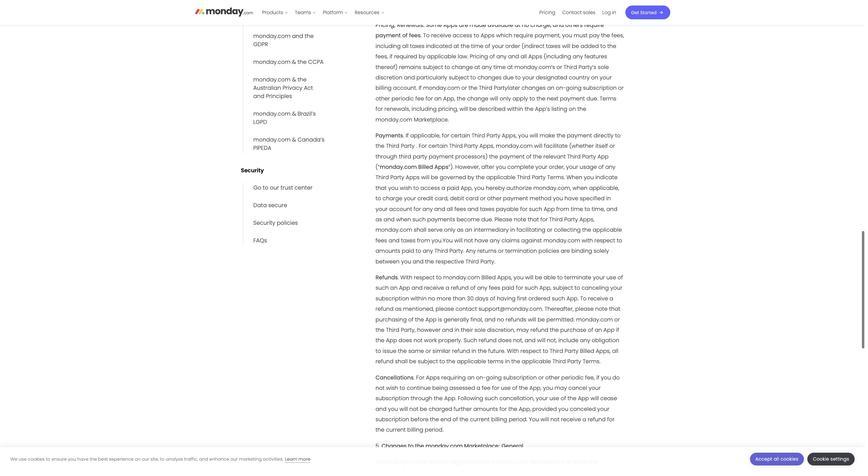 Task type: vqa. For each thing, say whether or not it's contained in the screenshot.
learning
no



Task type: locate. For each thing, give the bounding box(es) containing it.
apps down monday.com billed apps
[[406, 174, 420, 181]]

1 horizontal spatial wish
[[400, 184, 412, 192]]

app, up card on the right top of page
[[461, 184, 473, 192]]

0 vertical spatial billing
[[376, 84, 392, 92]]

1 horizontal spatial other
[[487, 194, 502, 202]]

cookies inside button
[[780, 456, 798, 462]]

ordered
[[528, 294, 550, 302]]

mentioned,
[[403, 305, 434, 313]]

and down remains
[[404, 74, 415, 81]]

to inside . if applicable, for certain third party apps, you will make the payment directly to the third party . for certain third party apps, monday.com will facilitate (whether itself or through third party payment processors) the payment of the relevant third party app ("
[[615, 132, 621, 139]]

for
[[419, 142, 427, 150], [416, 373, 424, 381]]

current
[[470, 415, 490, 423], [386, 426, 406, 434]]

0 vertical spatial within
[[507, 105, 523, 113]]

1 vertical spatial from
[[417, 236, 430, 244]]

to
[[474, 32, 479, 40], [600, 42, 606, 50], [445, 63, 450, 71], [470, 74, 476, 81], [515, 74, 521, 81], [529, 95, 535, 102], [615, 132, 621, 139], [263, 184, 268, 192], [413, 184, 419, 192], [376, 194, 381, 202], [585, 205, 590, 213], [617, 236, 622, 244], [416, 247, 421, 255], [436, 273, 442, 281], [557, 273, 563, 281], [575, 284, 580, 292], [376, 347, 381, 355], [543, 347, 548, 355], [439, 357, 445, 365], [400, 384, 405, 392], [408, 442, 414, 450], [46, 456, 50, 462], [160, 456, 165, 462]]

including
[[376, 42, 401, 50], [412, 105, 437, 113]]

other down hereby
[[487, 194, 502, 202]]

& inside monday.com & the australian privacy act and principles
[[292, 76, 296, 84]]

other inside . for apps requiring an on-going subscription or other periodic fee, if you do not wish to continue being assessed a fee for use of the app, you may cancel your subscription through the app. following such cancellation, your use of the app will cease and you will not be charged further amounts for the app, provided you canceled your subscription before the end of the current billing period. you will not receive a refund for the current billing period.
[[545, 373, 560, 381]]

within down apply
[[507, 105, 523, 113]]

billed up days
[[481, 273, 496, 281]]

0 horizontal spatial fee
[[415, 95, 424, 102]]

able
[[544, 273, 556, 281]]

all inside the "). however, after you complete your order, your usage of any third party apps will be governed by the applicable third party terms. when you indicate that you wish to access a paid app, you hereby authorize monday.com, when applicable, to charge your credit card, debit card or other payment method you have specified in your account for any and all fees and taxes payable for such app from time to time, and as and when such payments become due. please note that for third party apps, monday.com shall serve only as an intermediary in facilitating or collecting the applicable fees and taxes from you.you will not have any claims against monday.com with respect to amounts paid to any third party. any returns or termination policies are binding solely between you and the respective third party.
[[447, 205, 453, 213]]

list
[[259, 0, 388, 25]]

law.
[[458, 53, 468, 60]]

require up (indirect
[[514, 32, 533, 40]]

on- inside . to receive access to apps which require payment, you must pay the fees, including all taxes indicated at the time of your order (indirect taxes will be added to the fees, if required by applicable law. pricing of any and all apps (including any features thereof) remains subject to change at any time at monday.com's or third party's sole discretion and particularly subject to changes due to your designated country on your billing account. if monday.com or the third partylater changes an on-going subscription or other periodic fee for an app, the change will only apply to the next payment due. terms for renewals, including pricing, will be described within the app's listing on the monday.com marketplace.
[[556, 84, 566, 92]]

1 horizontal spatial terms.
[[583, 357, 600, 365]]

log
[[602, 9, 611, 16]]

wish down cancellations
[[386, 384, 398, 392]]

partylater
[[494, 84, 520, 92]]

added
[[580, 42, 599, 50]]

0 horizontal spatial require
[[514, 32, 533, 40]]

1 horizontal spatial please
[[575, 305, 594, 313]]

0 horizontal spatial have
[[77, 456, 88, 462]]

an
[[547, 84, 554, 92], [434, 95, 442, 102], [465, 226, 472, 234], [390, 284, 397, 292], [595, 326, 602, 334], [467, 373, 474, 381]]

requiring
[[441, 373, 466, 381]]

1 horizontal spatial fee
[[482, 384, 490, 392]]

are inside pricing; renewals. some apps are made available at no charge, and others require payment of fees
[[459, 21, 468, 29]]

with right refunds
[[400, 273, 412, 281]]

0 horizontal spatial our
[[142, 456, 149, 462]]

periodic up 'cancel'
[[561, 373, 584, 381]]

1 vertical spatial including
[[412, 105, 437, 113]]

cookies for use
[[28, 456, 45, 462]]

discretion
[[376, 74, 402, 81]]

. inside . to receive access to apps which require payment, you must pay the fees, including all taxes indicated at the time of your order (indirect taxes will be added to the fees, if required by applicable law. pricing of any and all apps (including any features thereof) remains subject to change at any time at monday.com's or third party's sole discretion and particularly subject to changes due to your designated country on your billing account. if monday.com or the third partylater changes an on-going subscription or other periodic fee for an app, the change will only apply to the next payment due. terms for renewals, including pricing, will be described within the app's listing on the monday.com marketplace.
[[421, 32, 422, 40]]

1 horizontal spatial billed
[[481, 273, 496, 281]]

monday.com & brazil's lgpd
[[253, 110, 316, 126]]

such down refunds
[[376, 284, 389, 292]]

use up provided
[[549, 394, 559, 402]]

from inside monday.com may remove apps from the monday.com marketplace or block the functionality of apps
[[466, 458, 479, 466]]

billed
[[418, 163, 433, 171], [481, 273, 496, 281], [580, 347, 594, 355]]

1 horizontal spatial periodic
[[561, 373, 584, 381]]

renewals,
[[384, 105, 410, 113]]

time
[[471, 42, 483, 50], [493, 63, 506, 71], [571, 205, 583, 213]]

1 horizontal spatial through
[[411, 394, 432, 402]]

app inside the "). however, after you complete your order, your usage of any third party apps will be governed by the applicable third party terms. when you indicate that you wish to access a paid app, you hereby authorize monday.com, when applicable, to charge your credit card, debit card or other payment method you have specified in your account for any and all fees and taxes payable for such app from time to time, and as and when such payments become due. please note that for third party apps, monday.com shall serve only as an intermediary in facilitating or collecting the applicable fees and taxes from you.you will not have any claims against monday.com with respect to amounts paid to any third party. any returns or termination policies are binding solely between you and the respective third party.
[[544, 205, 555, 213]]

& inside monday.com & brazil's lgpd
[[292, 110, 296, 118]]

sole down "features" at right
[[598, 63, 609, 71]]

receive up indicated
[[431, 32, 451, 40]]

make
[[540, 132, 555, 139]]

an up 'obligation'
[[595, 326, 602, 334]]

receive down canceled
[[561, 415, 581, 423]]

only
[[500, 95, 511, 102], [444, 226, 455, 234]]

change down law.
[[452, 63, 473, 71]]

. for for
[[414, 373, 415, 381]]

0 horizontal spatial on-
[[476, 373, 486, 381]]

pricing up 'charge,'
[[539, 9, 555, 16]]

1 vertical spatial are
[[561, 247, 570, 255]]

require up pay
[[584, 21, 604, 29]]

fees up between
[[376, 236, 387, 244]]

1 horizontal spatial policies
[[538, 247, 559, 255]]

1 horizontal spatial require
[[584, 21, 604, 29]]

other up provided
[[545, 373, 560, 381]]

you up "charge"
[[388, 184, 398, 192]]

at
[[515, 21, 520, 29], [453, 42, 459, 50], [474, 63, 480, 71], [507, 63, 513, 71]]

2 horizontal spatial from
[[556, 205, 569, 213]]

pricing;
[[376, 21, 396, 29]]

0 horizontal spatial not,
[[513, 336, 523, 344]]

all inside button
[[774, 456, 779, 462]]

1 horizontal spatial shall
[[414, 226, 426, 234]]

& left brazil's
[[292, 110, 296, 118]]

only inside the "). however, after you complete your order, your usage of any third party apps will be governed by the applicable third party terms. when you indicate that you wish to access a paid app, you hereby authorize monday.com, when applicable, to charge your credit card, debit card or other payment method you have specified in your account for any and all fees and taxes payable for such app from time to time, and as and when such payments become due. please note that for third party apps, monday.com shall serve only as an intermediary in facilitating or collecting the applicable fees and taxes from you.you will not have any claims against monday.com with respect to amounts paid to any third party. any returns or termination policies are binding solely between you and the respective third party.
[[444, 226, 455, 234]]

0 vertical spatial no
[[522, 21, 529, 29]]

you down monday.com,
[[553, 194, 563, 202]]

may left remove
[[414, 458, 427, 466]]

continue
[[407, 384, 431, 392]]

fee inside . for apps requiring an on-going subscription or other periodic fee, if you do not wish to continue being assessed a fee for use of the app, you may cancel your subscription through the app. following such cancellation, your use of the app will cease and you will not be charged further amounts for the app, provided you canceled your subscription before the end of the current billing period. you will not receive a refund for the current billing period.
[[482, 384, 490, 392]]

designated
[[536, 74, 567, 81]]

monday.com inside the "monday.com & canada's pipeda"
[[253, 136, 290, 144]]

1 horizontal spatial our
[[230, 456, 238, 462]]

1 vertical spatial wish
[[386, 384, 398, 392]]

an up assessed
[[467, 373, 474, 381]]

sole
[[598, 63, 609, 71], [474, 326, 486, 334]]

& for monday.com & canada's pipeda
[[292, 136, 296, 144]]

& inside the "monday.com & canada's pipeda"
[[292, 136, 296, 144]]

1 horizontal spatial due.
[[586, 95, 598, 102]]

and down australian
[[253, 92, 264, 100]]

indicated
[[426, 42, 452, 50]]

0 vertical spatial from
[[556, 205, 569, 213]]

use up canceling on the bottom
[[606, 273, 616, 281]]

app up mentioned,
[[399, 284, 410, 292]]

1 does from the left
[[399, 336, 412, 344]]

0 vertical spatial policies
[[277, 219, 298, 227]]

1 horizontal spatial changes
[[522, 84, 546, 92]]

time down pricing; renewals. some apps are made available at no charge, and others require payment of fees
[[471, 42, 483, 50]]

monday.com may remove apps from the monday.com marketplace or block the functionality of apps
[[376, 458, 598, 471]]

0 vertical spatial note
[[514, 215, 526, 223]]

not, down discretion,
[[513, 336, 523, 344]]

your up terms
[[600, 74, 612, 81]]

period. left you
[[509, 415, 527, 423]]

shall
[[414, 226, 426, 234], [395, 357, 408, 365]]

faqs link
[[242, 236, 270, 246]]

particularly
[[416, 74, 447, 81]]

pricing inside main 'element'
[[539, 9, 555, 16]]

respect up solely
[[594, 236, 615, 244]]

app,
[[443, 95, 455, 102], [461, 184, 473, 192], [539, 284, 551, 292], [529, 384, 541, 392], [519, 405, 531, 413]]

amounts inside . for apps requiring an on-going subscription or other periodic fee, if you do not wish to continue being assessed a fee for use of the app, you may cancel your subscription through the app. following such cancellation, your use of the app will cease and you will not be charged further amounts for the app, provided you canceled your subscription before the end of the current billing period. you will not receive a refund for the current billing period.
[[473, 405, 498, 413]]

access
[[453, 32, 472, 40], [420, 184, 440, 192]]

resources link
[[351, 7, 388, 18]]

1 horizontal spatial applicable,
[[589, 184, 619, 192]]

apps, down 'obligation'
[[596, 347, 611, 355]]

same
[[408, 347, 424, 355]]

1 vertical spatial party.
[[480, 257, 495, 265]]

1 vertical spatial fee
[[482, 384, 490, 392]]

monday.com up australian
[[253, 76, 290, 84]]

subscription inside . with respect to monday.com billed apps, you will be able to terminate your use of such an app and receive a refund of any fees paid for such app, subject to canceling your subscription within no more than 30 days of having first ordered such app. to receive a refund as mentioned, please contact support@monday.com. thereafter, please note that purchasing of the app is generally final, and no refunds will be permitted. monday.com or the third party, however and in their sole discretion, may refund the purchase of an app if the app does not work properly. such refund does not, and will not, include any obligation to issue the same or similar refund in the future. with respect to third party billed apps, all refund shall be subject to the applicable terms in the applicable third party terms.
[[376, 294, 409, 302]]

at inside pricing; renewals. some apps are made available at no charge, and others require payment of fees
[[515, 21, 520, 29]]

access down made
[[453, 32, 472, 40]]

0 vertical spatial amounts
[[376, 247, 400, 255]]

and down "support"
[[292, 32, 303, 40]]

2 vertical spatial that
[[609, 305, 620, 313]]

refund down issue
[[376, 357, 393, 365]]

may inside . for apps requiring an on-going subscription or other periodic fee, if you do not wish to continue being assessed a fee for use of the app, you may cancel your subscription through the app. following such cancellation, your use of the app will cease and you will not be charged further amounts for the app, provided you canceled your subscription before the end of the current billing period. you will not receive a refund for the current billing period.
[[554, 384, 567, 392]]

apps
[[443, 21, 457, 29], [481, 32, 495, 40], [528, 53, 542, 60], [434, 163, 448, 171], [406, 174, 420, 181], [426, 373, 440, 381], [451, 458, 465, 466], [418, 468, 432, 471]]

app
[[597, 153, 609, 160], [544, 205, 555, 213], [399, 284, 410, 292], [425, 315, 437, 323], [603, 326, 615, 334], [386, 336, 397, 344], [578, 394, 589, 402]]

1 vertical spatial security
[[253, 219, 275, 227]]

policies inside the "). however, after you complete your order, your usage of any third party apps will be governed by the applicable third party terms. when you indicate that you wish to access a paid app, you hereby authorize monday.com, when applicable, to charge your credit card, debit card or other payment method you have specified in your account for any and all fees and taxes payable for such app from time to time, and as and when such payments become due. please note that for third party apps, monday.com shall serve only as an intermediary in facilitating or collecting the applicable fees and taxes from you.you will not have any claims against monday.com with respect to amounts paid to any third party. any returns or termination policies are binding solely between you and the respective third party.
[[538, 247, 559, 255]]

1 vertical spatial billing
[[491, 415, 507, 423]]

apps right the some at top
[[443, 21, 457, 29]]

shall inside . with respect to monday.com billed apps, you will be able to terminate your use of such an app and receive a refund of any fees paid for such app, subject to canceling your subscription within no more than 30 days of having first ordered such app. to receive a refund as mentioned, please contact support@monday.com. thereafter, please note that purchasing of the app is generally final, and no refunds will be permitted. monday.com or the third party, however and in their sole discretion, may refund the purchase of an app if the app does not work properly. such refund does not, and will not, include any obligation to issue the same or similar refund in the future. with respect to third party billed apps, all refund shall be subject to the applicable terms in the applicable third party terms.
[[395, 357, 408, 365]]

may inside monday.com may remove apps from the monday.com marketplace or block the functionality of apps
[[414, 458, 427, 466]]

will right 'pricing,'
[[460, 105, 468, 113]]

0 horizontal spatial as
[[376, 215, 382, 223]]

be inside . for apps requiring an on-going subscription or other periodic fee, if you do not wish to continue being assessed a fee for use of the app, you may cancel your subscription through the app. following such cancellation, your use of the app will cease and you will not be charged further amounts for the app, provided you canceled your subscription before the end of the current billing period. you will not receive a refund for the current billing period.
[[420, 405, 427, 413]]

0 horizontal spatial that
[[376, 184, 387, 192]]

party
[[413, 153, 427, 160]]

app, inside the "). however, after you complete your order, your usage of any third party apps will be governed by the applicable third party terms. when you indicate that you wish to access a paid app, you hereby authorize monday.com, when applicable, to charge your credit card, debit card or other payment method you have specified in your account for any and all fees and taxes payable for such app from time to time, and as and when such payments become due. please note that for third party apps, monday.com shall serve only as an intermediary in facilitating or collecting the applicable fees and taxes from you.you will not have any claims against monday.com with respect to amounts paid to any third party. any returns or termination policies are binding solely between you and the respective third party.
[[461, 184, 473, 192]]

cookies for all
[[780, 456, 798, 462]]

within inside . with respect to monday.com billed apps, you will be able to terminate your use of such an app and receive a refund of any fees paid for such app, subject to canceling your subscription within no more than 30 days of having first ordered such app. to receive a refund as mentioned, please contact support@monday.com. thereafter, please note that purchasing of the app is generally final, and no refunds will be permitted. monday.com or the third party, however and in their sole discretion, may refund the purchase of an app if the app does not work properly. such refund does not, and will not, include any obligation to issue the same or similar refund in the future. with respect to third party billed apps, all refund shall be subject to the applicable terms in the applicable third party terms.
[[411, 294, 427, 302]]

through
[[376, 153, 397, 160], [411, 394, 432, 402]]

charged
[[429, 405, 452, 413]]

further
[[454, 405, 472, 413]]

2 horizontal spatial as
[[457, 226, 463, 234]]

0 horizontal spatial periodic
[[391, 95, 414, 102]]

1 vertical spatial to
[[580, 294, 587, 302]]

periodic inside . to receive access to apps which require payment, you must pay the fees, including all taxes indicated at the time of your order (indirect taxes will be added to the fees, if required by applicable law. pricing of any and all apps (including any features thereof) remains subject to change at any time at monday.com's or third party's sole discretion and particularly subject to changes due to your designated country on your billing account. if monday.com or the third partylater changes an on-going subscription or other periodic fee for an app, the change will only apply to the next payment due. terms for renewals, including pricing, will be described within the app's listing on the monday.com marketplace.
[[391, 95, 414, 102]]

0 horizontal spatial changes
[[477, 74, 502, 81]]

taxes up required
[[410, 42, 424, 50]]

& for monday.com & the ccpa
[[292, 58, 296, 66]]

0 horizontal spatial applicable,
[[410, 132, 440, 139]]

monday.com inside monday.com & brazil's lgpd
[[253, 110, 290, 118]]

1 horizontal spatial respect
[[520, 347, 541, 355]]

0 horizontal spatial period.
[[425, 426, 443, 434]]

or
[[557, 63, 562, 71], [461, 84, 467, 92], [618, 84, 624, 92], [609, 142, 615, 150], [480, 194, 486, 202], [547, 226, 552, 234], [498, 247, 504, 255], [614, 315, 620, 323], [425, 347, 431, 355], [538, 373, 544, 381], [566, 458, 571, 466]]

party,
[[401, 326, 416, 334]]

you
[[529, 415, 539, 423]]

is
[[438, 315, 442, 323]]

respect inside the "). however, after you complete your order, your usage of any third party apps will be governed by the applicable third party terms. when you indicate that you wish to access a paid app, you hereby authorize monday.com, when applicable, to charge your credit card, debit card or other payment method you have specified in your account for any and all fees and taxes payable for such app from time to time, and as and when such payments become due. please note that for third party apps, monday.com shall serve only as an intermediary in facilitating or collecting the applicable fees and taxes from you.you will not have any claims against monday.com with respect to amounts paid to any third party. any returns or termination policies are binding solely between you and the respective third party.
[[594, 236, 615, 244]]

governed
[[440, 174, 466, 181]]

support
[[293, 14, 315, 22]]

sole inside . with respect to monday.com billed apps, you will be able to terminate your use of such an app and receive a refund of any fees paid for such app, subject to canceling your subscription within no more than 30 days of having first ordered such app. to receive a refund as mentioned, please contact support@monday.com. thereafter, please note that purchasing of the app is generally final, and no refunds will be permitted. monday.com or the third party, however and in their sole discretion, may refund the purchase of an app if the app does not work properly. such refund does not, and will not, include any obligation to issue the same or similar refund in the future. with respect to third party billed apps, all refund shall be subject to the applicable terms in the applicable third party terms.
[[474, 326, 486, 334]]

generally
[[444, 315, 469, 323]]

0 horizontal spatial shall
[[395, 357, 408, 365]]

0 horizontal spatial party.
[[449, 247, 464, 255]]

platform
[[323, 9, 343, 16]]

data secure
[[253, 201, 287, 209]]

or inside monday.com may remove apps from the monday.com marketplace or block the functionality of apps
[[566, 458, 571, 466]]

not down provided
[[550, 415, 559, 423]]

1 vertical spatial as
[[457, 226, 463, 234]]

general
[[501, 442, 523, 450]]

monday.com inside . if applicable, for certain third party apps, you will make the payment directly to the third party . for certain third party apps, monday.com will facilitate (whether itself or through third party payment processors) the payment of the relevant third party app ("
[[496, 142, 533, 150]]

2 vertical spatial billing
[[407, 426, 423, 434]]

. for with
[[398, 273, 399, 281]]

you up first
[[514, 273, 524, 281]]

0 vertical spatial pricing
[[539, 9, 555, 16]]

experience
[[109, 456, 134, 462]]

1 horizontal spatial billing
[[407, 426, 423, 434]]

0 horizontal spatial respect
[[414, 273, 435, 281]]

"). however, after you complete your order, your usage of any third party apps will be governed by the applicable third party terms. when you indicate that you wish to access a paid app, you hereby authorize monday.com, when applicable, to charge your credit card, debit card or other payment method you have specified in your account for any and all fees and taxes payable for such app from time to time, and as and when such payments become due. please note that for third party apps, monday.com shall serve only as an intermediary in facilitating or collecting the applicable fees and taxes from you.you will not have any claims against monday.com with respect to amounts paid to any third party. any returns or termination policies are binding solely between you and the respective third party.
[[376, 163, 622, 265]]

1 vertical spatial for
[[416, 373, 424, 381]]

the left partylater
[[468, 84, 477, 92]]

australian
[[253, 84, 281, 92]]

to down the some at top
[[423, 32, 430, 40]]

sole inside . to receive access to apps which require payment, you must pay the fees, including all taxes indicated at the time of your order (indirect taxes will be added to the fees, if required by applicable law. pricing of any and all apps (including any features thereof) remains subject to change at any time at monday.com's or third party's sole discretion and particularly subject to changes due to your designated country on your billing account. if monday.com or the third partylater changes an on-going subscription or other periodic fee for an app, the change will only apply to the next payment due. terms for renewals, including pricing, will be described within the app's listing on the monday.com marketplace.
[[598, 63, 609, 71]]

be up the before at the left of page
[[420, 405, 427, 413]]

payment up (whether
[[567, 132, 592, 139]]

require inside . to receive access to apps which require payment, you must pay the fees, including all taxes indicated at the time of your order (indirect taxes will be added to the fees, if required by applicable law. pricing of any and all apps (including any features thereof) remains subject to change at any time at monday.com's or third party's sole discretion and particularly subject to changes due to your designated country on your billing account. if monday.com or the third partylater changes an on-going subscription or other periodic fee for an app, the change will only apply to the next payment due. terms for renewals, including pricing, will be described within the app's listing on the monday.com marketplace.
[[514, 32, 533, 40]]

2 horizontal spatial our
[[270, 184, 279, 192]]

you right provided
[[558, 405, 568, 413]]

1 horizontal spatial on-
[[556, 84, 566, 92]]

0 vertical spatial security
[[241, 166, 264, 174]]

in inside "link"
[[612, 9, 616, 16]]

2 please from the left
[[575, 305, 594, 313]]

monday.com up pipeda
[[253, 136, 290, 144]]

0 vertical spatial if
[[419, 84, 422, 92]]

paid
[[447, 184, 459, 192], [402, 247, 414, 255], [502, 284, 514, 292]]

2 horizontal spatial paid
[[502, 284, 514, 292]]

0 horizontal spatial due.
[[481, 215, 493, 223]]

having
[[497, 294, 516, 302]]

note inside . with respect to monday.com billed apps, you will be able to terminate your use of such an app and receive a refund of any fees paid for such app, subject to canceling your subscription within no more than 30 days of having first ordered such app. to receive a refund as mentioned, please contact support@monday.com. thereafter, please note that purchasing of the app is generally final, and no refunds will be permitted. monday.com or the third party, however and in their sole discretion, may refund the purchase of an app if the app does not work properly. such refund does not, and will not, include any obligation to issue the same or similar refund in the future. with respect to third party billed apps, all refund shall be subject to the applicable terms in the applicable third party terms.
[[595, 305, 608, 313]]

0 vertical spatial paid
[[447, 184, 459, 192]]

sub-
[[253, 6, 267, 14]]

1 vertical spatial policies
[[538, 247, 559, 255]]

1 horizontal spatial pricing
[[539, 9, 555, 16]]

0 vertical spatial fee
[[415, 95, 424, 102]]

& for monday.com & brazil's lgpd
[[292, 110, 296, 118]]

the left best
[[90, 456, 97, 462]]

the down "cancellation,"
[[508, 405, 517, 413]]

amounts down following
[[473, 405, 498, 413]]

you inside . with respect to monday.com billed apps, you will be able to terminate your use of such an app and receive a refund of any fees paid for such app, subject to canceling your subscription within no more than 30 days of having first ordered such app. to receive a refund as mentioned, please contact support@monday.com. thereafter, please note that purchasing of the app is generally final, and no refunds will be permitted. monday.com or the third party, however and in their sole discretion, may refund the purchase of an app if the app does not work properly. such refund does not, and will not, include any obligation to issue the same or similar refund in the future. with respect to third party billed apps, all refund shall be subject to the applicable terms in the applicable third party terms.
[[514, 273, 524, 281]]

applicable,
[[410, 132, 440, 139], [589, 184, 619, 192]]

2 vertical spatial on
[[135, 456, 141, 462]]

no left 'charge,'
[[522, 21, 529, 29]]

have
[[564, 194, 578, 202], [475, 236, 488, 244], [77, 456, 88, 462]]

and inside . for apps requiring an on-going subscription or other periodic fee, if you do not wish to continue being assessed a fee for use of the app, you may cancel your subscription through the app. following such cancellation, your use of the app will cease and you will not be charged further amounts for the app, provided you canceled your subscription before the end of the current billing period. you will not receive a refund for the current billing period.
[[376, 405, 386, 413]]

does down party,
[[399, 336, 412, 344]]

on- up next
[[556, 84, 566, 92]]

fee,
[[585, 373, 595, 381]]

1 vertical spatial only
[[444, 226, 455, 234]]

may left 'cancel'
[[554, 384, 567, 392]]

marketplace
[[530, 458, 564, 466]]

subject down same
[[418, 357, 438, 365]]

security for security
[[241, 166, 264, 174]]

monday.com billed apps
[[380, 163, 448, 171]]

use up "cancellation,"
[[501, 384, 511, 392]]

payment inside . to receive access to apps which require payment, you must pay the fees, including all taxes indicated at the time of your order (indirect taxes will be added to the fees, if required by applicable law. pricing of any and all apps (including any features thereof) remains subject to change at any time at monday.com's or third party's sole discretion and particularly subject to changes due to your designated country on your billing account. if monday.com or the third partylater changes an on-going subscription or other periodic fee for an app, the change will only apply to the next payment due. terms for renewals, including pricing, will be described within the app's listing on the monday.com marketplace.
[[560, 95, 585, 102]]

future.
[[488, 347, 505, 355]]

however,
[[455, 163, 480, 171]]

monday.com & the australian privacy act and principles link
[[242, 75, 329, 101]]

other inside the "). however, after you complete your order, your usage of any third party apps will be governed by the applicable third party terms. when you indicate that you wish to access a paid app, you hereby authorize monday.com, when applicable, to charge your credit card, debit card or other payment method you have specified in your account for any and all fees and taxes payable for such app from time to time, and as and when such payments become due. please note that for third party apps, monday.com shall serve only as an intermediary in facilitating or collecting the applicable fees and taxes from you.you will not have any claims against monday.com with respect to amounts paid to any third party. any returns or termination policies are binding solely between you and the respective third party.
[[487, 194, 502, 202]]

through inside . for apps requiring an on-going subscription or other periodic fee, if you do not wish to continue being assessed a fee for use of the app, you may cancel your subscription through the app. following such cancellation, your use of the app will cease and you will not be charged further amounts for the app, provided you canceled your subscription before the end of the current billing period. you will not receive a refund for the current billing period.
[[411, 394, 432, 402]]

0 horizontal spatial cookies
[[28, 456, 45, 462]]

of inside the "). however, after you complete your order, your usage of any third party apps will be governed by the applicable third party terms. when you indicate that you wish to access a paid app, you hereby authorize monday.com, when applicable, to charge your credit card, debit card or other payment method you have specified in your account for any and all fees and taxes payable for such app from time to time, and as and when such payments become due. please note that for third party apps, monday.com shall serve only as an intermediary in facilitating or collecting the applicable fees and taxes from you.you will not have any claims against monday.com with respect to amounts paid to any third party. any returns or termination policies are binding solely between you and the respective third party.
[[598, 163, 604, 171]]

dialog
[[0, 447, 865, 471]]

app up issue
[[386, 336, 397, 344]]

1 vertical spatial fees,
[[376, 53, 388, 60]]

monday.com
[[253, 32, 290, 40], [253, 58, 290, 66], [253, 76, 290, 84], [423, 84, 460, 92], [253, 110, 290, 118], [376, 116, 412, 123], [253, 136, 290, 144], [496, 142, 533, 150], [380, 163, 417, 171], [376, 226, 412, 234], [543, 236, 580, 244], [443, 273, 480, 281], [576, 315, 613, 323], [426, 442, 463, 450], [376, 458, 413, 466], [491, 458, 528, 466]]

your down "charge"
[[376, 205, 388, 213]]

on- up following
[[476, 373, 486, 381]]

if right "fee,"
[[596, 373, 599, 381]]

0 horizontal spatial by
[[419, 53, 425, 60]]

learn more link
[[285, 456, 310, 463]]

2 horizontal spatial billing
[[491, 415, 507, 423]]

0 vertical spatial going
[[566, 84, 582, 92]]

0 horizontal spatial if
[[406, 132, 409, 139]]

0 horizontal spatial current
[[386, 426, 406, 434]]

for left renewals,
[[376, 105, 383, 113]]

cancellations
[[376, 373, 414, 381]]

1 vertical spatial periodic
[[561, 373, 584, 381]]

due. inside the "). however, after you complete your order, your usage of any third party apps will be governed by the applicable third party terms. when you indicate that you wish to access a paid app, you hereby authorize monday.com, when applicable, to charge your credit card, debit card or other payment method you have specified in your account for any and all fees and taxes payable for such app from time to time, and as and when such payments become due. please note that for third party apps, monday.com shall serve only as an intermediary in facilitating or collecting the applicable fees and taxes from you.you will not have any claims against monday.com with respect to amounts paid to any third party. any returns or termination policies are binding solely between you and the respective third party.
[[481, 215, 493, 223]]

the up the with
[[582, 226, 591, 234]]

you up provided
[[543, 384, 553, 392]]

monday.com down the general
[[491, 458, 528, 466]]

other up renewals,
[[376, 95, 390, 102]]

platform link
[[319, 7, 351, 18]]

payment inside the "). however, after you complete your order, your usage of any third party apps will be governed by the applicable third party terms. when you indicate that you wish to access a paid app, you hereby authorize monday.com, when applicable, to charge your credit card, debit card or other payment method you have specified in your account for any and all fees and taxes payable for such app from time to time, and as and when such payments become due. please note that for third party apps, monday.com shall serve only as an intermediary in facilitating or collecting the applicable fees and taxes from you.you will not have any claims against monday.com with respect to amounts paid to any third party. any returns or termination policies are binding solely between you and the respective third party.
[[503, 194, 528, 202]]

block
[[573, 458, 588, 466]]

within inside . to receive access to apps which require payment, you must pay the fees, including all taxes indicated at the time of your order (indirect taxes will be added to the fees, if required by applicable law. pricing of any and all apps (including any features thereof) remains subject to change at any time at monday.com's or third party's sole discretion and particularly subject to changes due to your designated country on your billing account. if monday.com or the third partylater changes an on-going subscription or other periodic fee for an app, the change will only apply to the next payment due. terms for renewals, including pricing, will be described within the app's listing on the monday.com marketplace.
[[507, 105, 523, 113]]

app, inside . with respect to monday.com billed apps, you will be able to terminate your use of such an app and receive a refund of any fees paid for such app, subject to canceling your subscription within no more than 30 days of having first ordered such app. to receive a refund as mentioned, please contact support@monday.com. thereafter, please note that purchasing of the app is generally final, and no refunds will be permitted. monday.com or the third party, however and in their sole discretion, may refund the purchase of an app if the app does not work properly. such refund does not, and will not, include any obligation to issue the same or similar refund in the future. with respect to third party billed apps, all refund shall be subject to the applicable terms in the applicable third party terms.
[[539, 284, 551, 292]]

app left "is"
[[425, 315, 437, 323]]

serve
[[428, 226, 443, 234]]

note down canceling on the bottom
[[595, 305, 608, 313]]

if right payments
[[406, 132, 409, 139]]

0 horizontal spatial paid
[[402, 247, 414, 255]]

1 horizontal spatial by
[[468, 174, 474, 181]]

subscription up "cancellation,"
[[503, 373, 537, 381]]

the inside monday.com & the australian privacy act and principles
[[298, 76, 307, 84]]

& left canada's
[[292, 136, 296, 144]]

cookies right accept
[[780, 456, 798, 462]]

on-
[[556, 84, 566, 92], [476, 373, 486, 381]]

the down after
[[476, 174, 485, 181]]

must
[[574, 32, 588, 40]]

faqs
[[253, 237, 267, 245]]

billed down party
[[418, 163, 433, 171]]

("
[[376, 163, 380, 171]]

more inside . with respect to monday.com billed apps, you will be able to terminate your use of such an app and receive a refund of any fees paid for such app, subject to canceling your subscription within no more than 30 days of having first ordered such app. to receive a refund as mentioned, please contact support@monday.com. thereafter, please note that purchasing of the app is generally final, and no refunds will be permitted. monday.com or the third party, however and in their sole discretion, may refund the purchase of an app if the app does not work properly. such refund does not, and will not, include any obligation to issue the same or similar refund in the future. with respect to third party billed apps, all refund shall be subject to the applicable terms in the applicable third party terms.
[[437, 294, 451, 302]]

not inside the "). however, after you complete your order, your usage of any third party apps will be governed by the applicable third party terms. when you indicate that you wish to access a paid app, you hereby authorize monday.com, when applicable, to charge your credit card, debit card or other payment method you have specified in your account for any and all fees and taxes payable for such app from time to time, and as and when such payments become due. please note that for third party apps, monday.com shall serve only as an intermediary in facilitating or collecting the applicable fees and taxes from you.you will not have any claims against monday.com with respect to amounts paid to any third party. any returns or termination policies are binding solely between you and the respective third party.
[[464, 236, 473, 244]]

other
[[376, 95, 390, 102], [487, 194, 502, 202], [545, 373, 560, 381]]

. with respect to monday.com billed apps, you will be able to terminate your use of such an app and receive a refund of any fees paid for such app, subject to canceling your subscription within no more than 30 days of having first ordered such app. to receive a refund as mentioned, please contact support@monday.com. thereafter, please note that purchasing of the app is generally final, and no refunds will be permitted. monday.com or the third party, however and in their sole discretion, may refund the purchase of an app if the app does not work properly. such refund does not, and will not, include any obligation to issue the same or similar refund in the future. with respect to third party billed apps, all refund shall be subject to the applicable terms in the applicable third party terms.
[[376, 273, 623, 365]]

a inside the "). however, after you complete your order, your usage of any third party apps will be governed by the applicable third party terms. when you indicate that you wish to access a paid app, you hereby authorize monday.com, when applicable, to charge your credit card, debit card or other payment method you have specified in your account for any and all fees and taxes payable for such app from time to time, and as and when such payments become due. please note that for third party apps, monday.com shall serve only as an intermediary in facilitating or collecting the applicable fees and taxes from you.you will not have any claims against monday.com with respect to amounts paid to any third party. any returns or termination policies are binding solely between you and the respective third party.
[[441, 184, 445, 192]]

following
[[458, 394, 483, 402]]

0 vertical spatial on
[[591, 74, 598, 81]]

0 horizontal spatial billing
[[376, 84, 392, 92]]

0 horizontal spatial please
[[436, 305, 454, 313]]

0 vertical spatial periodic
[[391, 95, 414, 102]]

claims
[[502, 236, 520, 244]]

contact
[[455, 305, 477, 313]]

the up act in the left top of the page
[[298, 76, 307, 84]]

fees down renewals.
[[409, 32, 421, 40]]

. for if
[[403, 132, 404, 139]]

in right terms
[[505, 357, 510, 365]]

receive inside . for apps requiring an on-going subscription or other periodic fee, if you do not wish to continue being assessed a fee for use of the app, you may cancel your subscription through the app. following such cancellation, your use of the app will cease and you will not be charged further amounts for the app, provided you canceled your subscription before the end of the current billing period. you will not receive a refund for the current billing period.
[[561, 415, 581, 423]]

1 horizontal spatial may
[[516, 326, 529, 334]]

be left permitted.
[[538, 315, 545, 323]]

2 horizontal spatial other
[[545, 373, 560, 381]]

or inside . if applicable, for certain third party apps, you will make the payment directly to the third party . for certain third party apps, monday.com will facilitate (whether itself or through third party payment processors) the payment of the relevant third party app ("
[[609, 142, 615, 150]]

including up required
[[376, 42, 401, 50]]

will left able
[[525, 273, 533, 281]]

1 horizontal spatial if
[[596, 373, 599, 381]]

app. inside . with respect to monday.com billed apps, you will be able to terminate your use of such an app and receive a refund of any fees paid for such app, subject to canceling your subscription within no more than 30 days of having first ordered such app. to receive a refund as mentioned, please contact support@monday.com. thereafter, please note that purchasing of the app is generally final, and no refunds will be permitted. monday.com or the third party, however and in their sole discretion, may refund the purchase of an app if the app does not work properly. such refund does not, and will not, include any obligation to issue the same or similar refund in the future. with respect to third party billed apps, all refund shall be subject to the applicable terms in the applicable third party terms.
[[567, 294, 579, 302]]

when down when on the top
[[573, 184, 587, 192]]

0 horizontal spatial are
[[459, 21, 468, 29]]

2 vertical spatial from
[[466, 458, 479, 466]]

& up privacy
[[292, 76, 296, 84]]

periodic inside . for apps requiring an on-going subscription or other periodic fee, if you do not wish to continue being assessed a fee for use of the app, you may cancel your subscription through the app. following such cancellation, your use of the app will cease and you will not be charged further amounts for the app, provided you canceled your subscription before the end of the current billing period. you will not receive a refund for the current billing period.
[[561, 373, 584, 381]]

2 vertical spatial if
[[596, 373, 599, 381]]

described
[[478, 105, 506, 113]]

0 vertical spatial change
[[452, 63, 473, 71]]

if
[[419, 84, 422, 92], [406, 132, 409, 139]]

you inside . to receive access to apps which require payment, you must pay the fees, including all taxes indicated at the time of your order (indirect taxes will be added to the fees, if required by applicable law. pricing of any and all apps (including any features thereof) remains subject to change at any time at monday.com's or third party's sole discretion and particularly subject to changes due to your designated country on your billing account. if monday.com or the third partylater changes an on-going subscription or other periodic fee for an app, the change will only apply to the next payment due. terms for renewals, including pricing, will be described within the app's listing on the monday.com marketplace.
[[562, 32, 572, 40]]

binding
[[571, 247, 592, 255]]

app. inside . for apps requiring an on-going subscription or other periodic fee, if you do not wish to continue being assessed a fee for use of the app, you may cancel your subscription through the app. following such cancellation, your use of the app will cease and you will not be charged further amounts for the app, provided you canceled your subscription before the end of the current billing period. you will not receive a refund for the current billing period.
[[444, 394, 456, 402]]

through inside . if applicable, for certain third party apps, you will make the payment directly to the third party . for certain third party apps, monday.com will facilitate (whether itself or through third party payment processors) the payment of the relevant third party app ("
[[376, 153, 397, 160]]

applicable inside . to receive access to apps which require payment, you must pay the fees, including all taxes indicated at the time of your order (indirect taxes will be added to the fees, if required by applicable law. pricing of any and all apps (including any features thereof) remains subject to change at any time at monday.com's or third party's sole discretion and particularly subject to changes due to your designated country on your billing account. if monday.com or the third partylater changes an on-going subscription or other periodic fee for an app, the change will only apply to the next payment due. terms for renewals, including pricing, will be described within the app's listing on the monday.com marketplace.
[[427, 53, 456, 60]]

purchase
[[560, 326, 586, 334]]

party. up respective
[[449, 247, 464, 255]]

marketplace;
[[464, 442, 500, 450]]

party.
[[449, 247, 464, 255], [480, 257, 495, 265]]

such
[[464, 336, 477, 344]]

to inside . for apps requiring an on-going subscription or other periodic fee, if you do not wish to continue being assessed a fee for use of the app, you may cancel your subscription through the app. following such cancellation, your use of the app will cease and you will not be charged further amounts for the app, provided you canceled your subscription before the end of the current billing period. you will not receive a refund for the current billing period.
[[400, 384, 405, 392]]

2 horizontal spatial if
[[616, 326, 619, 334]]

your down which
[[492, 42, 504, 50]]

. for to
[[421, 32, 422, 40]]

security up go
[[241, 166, 264, 174]]



Task type: describe. For each thing, give the bounding box(es) containing it.
will up (including
[[562, 42, 570, 50]]

days
[[475, 294, 488, 302]]

account.
[[393, 84, 417, 92]]

1 not, from the left
[[513, 336, 523, 344]]

next
[[547, 95, 558, 102]]

all up required
[[402, 42, 408, 50]]

for down 'cease'
[[607, 415, 615, 423]]

contact sales
[[562, 9, 595, 16]]

changes
[[381, 442, 407, 450]]

all inside . with respect to monday.com billed apps, you will be able to terminate your use of such an app and receive a refund of any fees paid for such app, subject to canceling your subscription within no more than 30 days of having first ordered such app. to receive a refund as mentioned, please contact support@monday.com. thereafter, please note that purchasing of the app is generally final, and no refunds will be permitted. monday.com or the third party, however and in their sole discretion, may refund the purchase of an app if the app does not work properly. such refund does not, and will not, include any obligation to issue the same or similar refund in the future. with respect to third party billed apps, all refund shall be subject to the applicable terms in the applicable third party terms.
[[612, 347, 618, 355]]

apps, down described
[[502, 132, 517, 139]]

remains
[[399, 63, 421, 71]]

final,
[[471, 315, 483, 323]]

you inside . if applicable, for certain third party apps, you will make the payment directly to the third party . for certain third party apps, monday.com will facilitate (whether itself or through third party payment processors) the payment of the relevant third party app ("
[[518, 132, 528, 139]]

in right 'specified'
[[606, 194, 611, 202]]

pipeda
[[253, 144, 271, 152]]

canceled
[[570, 405, 596, 413]]

principles
[[266, 92, 292, 100]]

5. changes to the monday.com marketplace; general .
[[376, 442, 524, 450]]

account
[[389, 205, 412, 213]]

0 vertical spatial billed
[[418, 163, 433, 171]]

access inside the "). however, after you complete your order, your usage of any third party apps will be governed by the applicable third party terms. when you indicate that you wish to access a paid app, you hereby authorize monday.com, when applicable, to charge your credit card, debit card or other payment method you have specified in your account for any and all fees and taxes payable for such app from time to time, and as and when such payments become due. please note that for third party apps, monday.com shall serve only as an intermediary in facilitating or collecting the applicable fees and taxes from you.you will not have any claims against monday.com with respect to amounts paid to any third party. any returns or termination policies are binding solely between you and the respective third party.
[[420, 184, 440, 192]]

fees inside . with respect to monday.com billed apps, you will be able to terminate your use of such an app and receive a refund of any fees paid for such app, subject to canceling your subscription within no more than 30 days of having first ordered such app. to receive a refund as mentioned, please contact support@monday.com. thereafter, please note that purchasing of the app is generally final, and no refunds will be permitted. monday.com or the third party, however and in their sole discretion, may refund the purchase of an app if the app does not work properly. such refund does not, and will not, include any obligation to issue the same or similar refund in the future. with respect to third party billed apps, all refund shall be subject to the applicable terms in the applicable third party terms.
[[489, 284, 500, 292]]

the inside monday.com and the gdpr
[[305, 32, 314, 40]]

refunds
[[506, 315, 526, 323]]

order
[[505, 42, 520, 50]]

for up facilitating
[[540, 215, 548, 223]]

0 vertical spatial that
[[376, 184, 387, 192]]

1 horizontal spatial no
[[497, 315, 504, 323]]

monday.com up "functionality"
[[376, 458, 413, 466]]

apps up governed
[[434, 163, 448, 171]]

apps, up processors)
[[479, 142, 494, 150]]

access inside . to receive access to apps which require payment, you must pay the fees, including all taxes indicated at the time of your order (indirect taxes will be added to the fees, if required by applicable law. pricing of any and all apps (including any features thereof) remains subject to change at any time at monday.com's or third party's sole discretion and particularly subject to changes due to your designated country on your billing account. if monday.com or the third partylater changes an on-going subscription or other periodic fee for an app, the change will only apply to the next payment due. terms for renewals, including pricing, will be described within the app's listing on the monday.com marketplace.
[[453, 32, 472, 40]]

of inside monday.com may remove apps from the monday.com marketplace or block the functionality of apps
[[411, 468, 417, 471]]

1 horizontal spatial including
[[412, 105, 437, 113]]

refund up than
[[451, 284, 469, 292]]

and up between
[[389, 236, 399, 244]]

1 vertical spatial billed
[[481, 273, 496, 281]]

in up claims
[[510, 226, 515, 234]]

being
[[432, 384, 448, 392]]

the down purchasing
[[376, 326, 384, 334]]

0 horizontal spatial no
[[428, 294, 435, 302]]

if inside . with respect to monday.com billed apps, you will be able to terminate your use of such an app and receive a refund of any fees paid for such app, subject to canceling your subscription within no more than 30 days of having first ordered such app. to receive a refund as mentioned, please contact support@monday.com. thereafter, please note that purchasing of the app is generally final, and no refunds will be permitted. monday.com or the third party, however and in their sole discretion, may refund the purchase of an app if the app does not work properly. such refund does not, and will not, include any obligation to issue the same or similar refund in the future. with respect to third party billed apps, all refund shall be subject to the applicable terms in the applicable third party terms.
[[616, 326, 619, 334]]

time,
[[592, 205, 605, 213]]

will down provided
[[541, 415, 549, 423]]

app's
[[535, 105, 550, 113]]

(including
[[544, 53, 571, 60]]

4. billing
[[376, 5, 398, 13]]

the up 5.
[[376, 426, 384, 434]]

for inside . with respect to monday.com billed apps, you will be able to terminate your use of such an app and receive a refund of any fees paid for such app, subject to canceling your subscription within no more than 30 days of having first ordered such app. to receive a refund as mentioned, please contact support@monday.com. thereafter, please note that purchasing of the app is generally final, and no refunds will be permitted. monday.com or the third party, however and in their sole discretion, may refund the purchase of an app if the app does not work properly. such refund does not, and will not, include any obligation to issue the same or similar refund in the future. with respect to third party billed apps, all refund shall be subject to the applicable terms in the applicable third party terms.
[[516, 284, 523, 292]]

you right after
[[496, 163, 506, 171]]

your right canceling on the bottom
[[610, 284, 622, 292]]

no inside pricing; renewals. some apps are made available at no charge, and others require payment of fees
[[522, 21, 529, 29]]

dialog containing we use cookies to ensure you have the best experience on our site, to analyze traffic, and enhance our marketing activities.
[[0, 447, 865, 471]]

collecting
[[554, 226, 581, 234]]

cookie settings button
[[807, 453, 855, 465]]

1 vertical spatial current
[[386, 426, 406, 434]]

activities.
[[263, 456, 283, 462]]

and right traffic,
[[199, 456, 208, 462]]

refund up future. on the bottom of page
[[479, 336, 497, 344]]

you right between
[[401, 257, 411, 265]]

payable
[[496, 205, 519, 213]]

0 horizontal spatial when
[[396, 215, 411, 223]]

refund inside . for apps requiring an on-going subscription or other periodic fee, if you do not wish to continue being assessed a fee for use of the app, you may cancel your subscription through the app. following such cancellation, your use of the app will cease and you will not be charged further amounts for the app, provided you canceled your subscription before the end of the current billing period. you will not receive a refund for the current billing period.
[[588, 415, 606, 423]]

amounts inside the "). however, after you complete your order, your usage of any third party apps will be governed by the applicable third party terms. when you indicate that you wish to access a paid app, you hereby authorize monday.com, when applicable, to charge your credit card, debit card or other payment method you have specified in your account for any and all fees and taxes payable for such app from time to time, and as and when such payments become due. please note that for third party apps, monday.com shall serve only as an intermediary in facilitating or collecting the applicable fees and taxes from you.you will not have any claims against monday.com with respect to amounts paid to any third party. any returns or termination policies are binding solely between you and the respective third party.
[[376, 247, 400, 255]]

. for apps requiring an on-going subscription or other periodic fee, if you do not wish to continue being assessed a fee for use of the app, you may cancel your subscription through the app. following such cancellation, your use of the app will cease and you will not be charged further amounts for the app, provided you canceled your subscription before the end of the current billing period. you will not receive a refund for the current billing period.
[[376, 373, 620, 434]]

monday.com down renewals,
[[376, 116, 412, 123]]

2 horizontal spatial have
[[564, 194, 578, 202]]

terms. inside the "). however, after you complete your order, your usage of any third party apps will be governed by the applicable third party terms. when you indicate that you wish to access a paid app, you hereby authorize monday.com, when applicable, to charge your credit card, debit card or other payment method you have specified in your account for any and all fees and taxes payable for such app from time to time, and as and when such payments become due. please note that for third party apps, monday.com shall serve only as an intermediary in facilitating or collecting the applicable fees and taxes from you.you will not have any claims against monday.com with respect to amounts paid to any third party. any returns or termination policies are binding solely between you and the respective third party.
[[547, 174, 565, 181]]

renewals.
[[397, 21, 424, 29]]

payment up complete on the top of the page
[[500, 153, 525, 160]]

the up after
[[489, 153, 498, 160]]

app, inside . to receive access to apps which require payment, you must pay the fees, including all taxes indicated at the time of your order (indirect taxes will be added to the fees, if required by applicable law. pricing of any and all apps (including any features thereof) remains subject to change at any time at monday.com's or third party's sole discretion and particularly subject to changes due to your designated country on your billing account. if monday.com or the third partylater changes an on-going subscription or other periodic fee for an app, the change will only apply to the next payment due. terms for renewals, including pricing, will be described within the app's listing on the monday.com marketplace.
[[443, 95, 455, 102]]

other inside . to receive access to apps which require payment, you must pay the fees, including all taxes indicated at the time of your order (indirect taxes will be added to the fees, if required by applicable law. pricing of any and all apps (including any features thereof) remains subject to change at any time at monday.com's or third party's sole discretion and particularly subject to changes due to your designated country on your billing account. if monday.com or the third partylater changes an on-going subscription or other periodic fee for an app, the change will only apply to the next payment due. terms for renewals, including pricing, will be described within the app's listing on the monday.com marketplace.
[[376, 95, 390, 102]]

apps inside . for apps requiring an on-going subscription or other periodic fee, if you do not wish to continue being assessed a fee for use of the app, you may cancel your subscription through the app. following such cancellation, your use of the app will cease and you will not be charged further amounts for the app, provided you canceled your subscription before the end of the current billing period. you will not receive a refund for the current billing period.
[[426, 373, 440, 381]]

2 not, from the left
[[547, 336, 557, 344]]

the right added
[[607, 42, 616, 50]]

taxes down "account"
[[401, 236, 415, 244]]

monday.com's
[[514, 63, 555, 71]]

list containing products
[[259, 0, 388, 25]]

1 vertical spatial respect
[[414, 273, 435, 281]]

refund down permitted.
[[530, 326, 548, 334]]

an inside . for apps requiring an on-going subscription or other periodic fee, if you do not wish to continue being assessed a fee for use of the app, you may cancel your subscription through the app. following such cancellation, your use of the app will cease and you will not be charged further amounts for the app, provided you canceled your subscription before the end of the current billing period. you will not receive a refund for the current billing period.
[[467, 373, 474, 381]]

0 vertical spatial changes
[[477, 74, 502, 81]]

credit
[[417, 194, 433, 202]]

0 horizontal spatial certain
[[428, 142, 448, 150]]

security policies
[[253, 219, 298, 227]]

processors)
[[455, 153, 488, 160]]

4.
[[376, 5, 380, 13]]

going inside . for apps requiring an on-going subscription or other periodic fee, if you do not wish to continue being assessed a fee for use of the app, you may cancel your subscription through the app. following such cancellation, your use of the app will cease and you will not be charged further amounts for the app, provided you canceled your subscription before the end of the current billing period. you will not receive a refund for the current billing period.
[[486, 373, 502, 381]]

subject up particularly
[[423, 63, 443, 71]]

the right block
[[589, 458, 598, 466]]

please
[[494, 215, 512, 223]]

and down refunds
[[525, 336, 536, 344]]

the left respective
[[425, 257, 434, 265]]

you down cancellations
[[388, 405, 398, 413]]

be down same
[[409, 357, 416, 365]]

monday.com down particularly
[[423, 84, 460, 92]]

before
[[411, 415, 429, 423]]

use inside . with respect to monday.com billed apps, you will be able to terminate your use of such an app and receive a refund of any fees paid for such app, subject to canceling your subscription within no more than 30 days of having first ordered such app. to receive a refund as mentioned, please contact support@monday.com. thereafter, please note that purchasing of the app is generally final, and no refunds will be permitted. monday.com or the third party, however and in their sole discretion, may refund the purchase of an app if the app does not work properly. such refund does not, and will not, include any obligation to issue the same or similar refund in the future. with respect to third party billed apps, all refund shall be subject to the applicable terms in the applicable third party terms.
[[606, 273, 616, 281]]

be left described
[[469, 105, 477, 113]]

receive inside . to receive access to apps which require payment, you must pay the fees, including all taxes indicated at the time of your order (indirect taxes will be added to the fees, if required by applicable law. pricing of any and all apps (including any features thereof) remains subject to change at any time at monday.com's or third party's sole discretion and particularly subject to changes due to your designated country on your billing account. if monday.com or the third partylater changes an on-going subscription or other periodic fee for an app, the change will only apply to the next payment due. terms for renewals, including pricing, will be described within the app's listing on the monday.com marketplace.
[[431, 32, 451, 40]]

1 vertical spatial period.
[[425, 426, 443, 434]]

settings
[[830, 456, 849, 462]]

and inside pricing; renewals. some apps are made available at no charge, and others require payment of fees
[[553, 21, 564, 29]]

contact sales link
[[559, 7, 599, 18]]

monday.com & canada's pipeda
[[253, 136, 324, 152]]

you up card on the right top of page
[[474, 184, 484, 192]]

be inside the "). however, after you complete your order, your usage of any third party apps will be governed by the applicable third party terms. when you indicate that you wish to access a paid app, you hereby authorize monday.com, when applicable, to charge your credit card, debit card or other payment method you have specified in your account for any and all fees and taxes payable for such app from time to time, and as and when such payments become due. please note that for third party apps, monday.com shall serve only as an intermediary in facilitating or collecting the applicable fees and taxes from you.you will not have any claims against monday.com with respect to amounts paid to any third party. any returns or termination policies are binding solely between you and the respective third party.
[[431, 174, 438, 181]]

apps, inside the "). however, after you complete your order, your usage of any third party apps will be governed by the applicable third party terms. when you indicate that you wish to access a paid app, you hereby authorize monday.com, when applicable, to charge your credit card, debit card or other payment method you have specified in your account for any and all fees and taxes payable for such app from time to time, and as and when such payments become due. please note that for third party apps, monday.com shall serve only as an intermediary in facilitating or collecting the applicable fees and taxes from you.you will not have any claims against monday.com with respect to amounts paid to any third party. any returns or termination policies are binding solely between you and the respective third party.
[[579, 215, 594, 223]]

order,
[[549, 163, 565, 171]]

going inside . to receive access to apps which require payment, you must pay the fees, including all taxes indicated at the time of your order (indirect taxes will be added to the fees, if required by applicable law. pricing of any and all apps (including any features thereof) remains subject to change at any time at monday.com's or third party's sole discretion and particularly subject to changes due to your designated country on your billing account. if monday.com or the third partylater changes an on-going subscription or other periodic fee for an app, the change will only apply to the next payment due. terms for renewals, including pricing, will be described within the app's listing on the monday.com marketplace.
[[566, 84, 582, 92]]

third
[[399, 153, 411, 160]]

accept all cookies button
[[750, 453, 804, 465]]

0 horizontal spatial fees,
[[376, 53, 388, 60]]

30
[[467, 294, 474, 302]]

subject down law.
[[449, 74, 469, 81]]

will left 'cease'
[[590, 394, 599, 402]]

the down 'cancel'
[[568, 394, 576, 402]]

the left ccpa
[[298, 58, 307, 66]]

monday.com & brazil's lgpd link
[[242, 109, 329, 127]]

secure
[[268, 201, 287, 209]]

as inside . with respect to monday.com billed apps, you will be able to terminate your use of such an app and receive a refund of any fees paid for such app, subject to canceling your subscription within no more than 30 days of having first ordered such app. to receive a refund as mentioned, please contact support@monday.com. thereafter, please note that purchasing of the app is generally final, and no refunds will be permitted. monday.com or the third party, however and in their sole discretion, may refund the purchase of an app if the app does not work properly. such refund does not, and will not, include any obligation to issue the same or similar refund in the future. with respect to third party billed apps, all refund shall be subject to the applicable terms in the applicable third party terms.
[[395, 305, 402, 313]]

if inside . for apps requiring an on-going subscription or other periodic fee, if you do not wish to continue being assessed a fee for use of the app, you may cancel your subscription through the app. following such cancellation, your use of the app will cease and you will not be charged further amounts for the app, provided you canceled your subscription before the end of the current billing period. you will not receive a refund for the current billing period.
[[596, 373, 599, 381]]

main element
[[259, 0, 670, 25]]

2 horizontal spatial on
[[591, 74, 598, 81]]

shall inside the "). however, after you complete your order, your usage of any third party apps will be governed by the applicable third party terms. when you indicate that you wish to access a paid app, you hereby authorize monday.com, when applicable, to charge your credit card, debit card or other payment method you have specified in your account for any and all fees and taxes payable for such app from time to time, and as and when such payments become due. please note that for third party apps, monday.com shall serve only as an intermediary in facilitating or collecting the applicable fees and taxes from you.you will not have any claims against monday.com with respect to amounts paid to any third party. any returns or termination policies are binding solely between you and the respective third party.
[[414, 226, 426, 234]]

resources
[[355, 9, 379, 16]]

0 horizontal spatial including
[[376, 42, 401, 50]]

receive down canceling on the bottom
[[588, 294, 608, 302]]

payments
[[376, 132, 403, 139]]

and up mentioned,
[[412, 284, 423, 292]]

and down card on the right top of page
[[467, 205, 478, 213]]

subscription up 'changes'
[[376, 415, 409, 423]]

accept
[[755, 456, 772, 462]]

which
[[496, 32, 512, 40]]

indicate
[[595, 174, 618, 181]]

started
[[640, 9, 657, 16]]

the up law.
[[461, 42, 470, 50]]

support@monday.com.
[[478, 305, 543, 313]]

app inside . for apps requiring an on-going subscription or other periodic fee, if you do not wish to continue being assessed a fee for use of the app, you may cancel your subscription through the app. following such cancellation, your use of the app will cease and you will not be charged further amounts for the app, provided you canceled your subscription before the end of the current billing period. you will not receive a refund for the current billing period.
[[578, 394, 589, 402]]

applicable, inside the "). however, after you complete your order, your usage of any third party apps will be governed by the applicable third party terms. when you indicate that you wish to access a paid app, you hereby authorize monday.com, when applicable, to charge your credit card, debit card or other payment method you have specified in your account for any and all fees and taxes payable for such app from time to time, and as and when such payments become due. please note that for third party apps, monday.com shall serve only as an intermediary in facilitating or collecting the applicable fees and taxes from you.you will not have any claims against monday.com with respect to amounts paid to any third party. any returns or termination policies are binding solely between you and the respective third party.
[[589, 184, 619, 192]]

fees inside pricing; renewals. some apps are made available at no charge, and others require payment of fees
[[409, 32, 421, 40]]

will down continue
[[400, 405, 408, 413]]

charge,
[[530, 21, 551, 29]]

2 vertical spatial respect
[[520, 347, 541, 355]]

note inside the "). however, after you complete your order, your usage of any third party apps will be governed by the applicable third party terms. when you indicate that you wish to access a paid app, you hereby authorize monday.com, when applicable, to charge your credit card, debit card or other payment method you have specified in your account for any and all fees and taxes payable for such app from time to time, and as and when such payments become due. please note that for third party apps, monday.com shall serve only as an intermediary in facilitating or collecting the applicable fees and taxes from you.you will not have any claims against monday.com with respect to amounts paid to any third party. any returns or termination policies are binding solely between you and the respective third party.
[[514, 215, 526, 223]]

1 vertical spatial with
[[507, 347, 519, 355]]

pricing inside . to receive access to apps which require payment, you must pay the fees, including all taxes indicated at the time of your order (indirect taxes will be added to the fees, if required by applicable law. pricing of any and all apps (including any features thereof) remains subject to change at any time at monday.com's or third party's sole discretion and particularly subject to changes due to your designated country on your billing account. if monday.com or the third partylater changes an on-going subscription or other periodic fee for an app, the change will only apply to the next payment due. terms for renewals, including pricing, will be described within the app's listing on the monday.com marketplace.
[[470, 53, 488, 60]]

of inside . if applicable, for certain third party apps, you will make the payment directly to the third party . for certain third party apps, monday.com will facilitate (whether itself or through third party payment processors) the payment of the relevant third party app ("
[[526, 153, 531, 160]]

1 horizontal spatial paid
[[447, 184, 459, 192]]

1 horizontal spatial certain
[[451, 132, 470, 139]]

the right issue
[[398, 347, 407, 355]]

0 vertical spatial current
[[470, 415, 490, 423]]

to inside . with respect to monday.com billed apps, you will be able to terminate your use of such an app and receive a refund of any fees paid for such app, subject to canceling your subscription within no more than 30 days of having first ordered such app. to receive a refund as mentioned, please contact support@monday.com. thereafter, please note that purchasing of the app is generally final, and no refunds will be permitted. monday.com or the third party, however and in their sole discretion, may refund the purchase of an app if the app does not work properly. such refund does not, and will not, include any obligation to issue the same or similar refund in the future. with respect to third party billed apps, all refund shall be subject to the applicable terms in the applicable third party terms.
[[580, 294, 587, 302]]

subscription inside . to receive access to apps which require payment, you must pay the fees, including all taxes indicated at the time of your order (indirect taxes will be added to the fees, if required by applicable law. pricing of any and all apps (including any features thereof) remains subject to change at any time at monday.com's or third party's sole discretion and particularly subject to changes due to your designated country on your billing account. if monday.com or the third partylater changes an on-going subscription or other periodic fee for an app, the change will only apply to the next payment due. terms for renewals, including pricing, will be described within the app's listing on the monday.com marketplace.
[[583, 84, 617, 92]]

privacy
[[283, 84, 302, 92]]

may inside . with respect to monday.com billed apps, you will be able to terminate your use of such an app and receive a refund of any fees paid for such app, subject to canceling your subscription within no more than 30 days of having first ordered such app. to receive a refund as mentioned, please contact support@monday.com. thereafter, please note that purchasing of the app is generally final, and no refunds will be permitted. monday.com or the third party, however and in their sole discretion, may refund the purchase of an app if the app does not work properly. such refund does not, and will not, include any obligation to issue the same or similar refund in the future. with respect to third party billed apps, all refund shall be subject to the applicable terms in the applicable third party terms.
[[516, 326, 529, 334]]

pay
[[589, 32, 600, 40]]

1 please from the left
[[436, 305, 454, 313]]

complete
[[507, 163, 534, 171]]

applicable, inside . if applicable, for certain third party apps, you will make the payment directly to the third party . for certain third party apps, monday.com will facilitate (whether itself or through third party payment processors) the payment of the relevant third party app ("
[[410, 132, 440, 139]]

and inside monday.com and the gdpr
[[292, 32, 303, 40]]

monday.com up remove
[[426, 442, 463, 450]]

directly
[[593, 132, 614, 139]]

0 vertical spatial time
[[471, 42, 483, 50]]

your up when on the top
[[566, 163, 578, 171]]

require inside pricing; renewals. some apps are made available at no charge, and others require payment of fees
[[584, 21, 604, 29]]

monday.com down gdpr
[[253, 58, 290, 66]]

wish inside the "). however, after you complete your order, your usage of any third party apps will be governed by the applicable third party terms. when you indicate that you wish to access a paid app, you hereby authorize monday.com, when applicable, to charge your credit card, debit card or other payment method you have specified in your account for any and all fees and taxes payable for such app from time to time, and as and when such payments become due. please note that for third party apps, monday.com shall serve only as an intermediary in facilitating or collecting the applicable fees and taxes from you.you will not have any claims against monday.com with respect to amounts paid to any third party. any returns or termination policies are binding solely between you and the respective third party.
[[400, 184, 412, 192]]

data
[[253, 201, 267, 209]]

due
[[503, 74, 514, 81]]

& for monday.com & the australian privacy act and principles
[[292, 76, 296, 84]]

0 horizontal spatial policies
[[277, 219, 298, 227]]

an up 'pricing,'
[[434, 95, 442, 102]]

the up facilitate
[[557, 132, 565, 139]]

monday.com down third
[[380, 163, 417, 171]]

fee inside . to receive access to apps which require payment, you must pay the fees, including all taxes indicated at the time of your order (indirect taxes will be added to the fees, if required by applicable law. pricing of any and all apps (including any features thereof) remains subject to change at any time at monday.com's or third party's sole discretion and particularly subject to changes due to your designated country on your billing account. if monday.com or the third partylater changes an on-going subscription or other periodic fee for an app, the change will only apply to the next payment due. terms for renewals, including pricing, will be described within the app's listing on the monday.com marketplace.
[[415, 95, 424, 102]]

5.
[[376, 442, 380, 450]]

not inside . with respect to monday.com billed apps, you will be able to terminate your use of such an app and receive a refund of any fees paid for such app, subject to canceling your subscription within no more than 30 days of having first ordered such app. to receive a refund as mentioned, please contact support@monday.com. thereafter, please note that purchasing of the app is generally final, and no refunds will be permitted. monday.com or the third party, however and in their sole discretion, may refund the purchase of an app if the app does not work properly. such refund does not, and will not, include any obligation to issue the same or similar refund in the future. with respect to third party billed apps, all refund shall be subject to the applicable terms in the applicable third party terms.
[[414, 336, 423, 344]]

monday.com down collecting on the right top of page
[[543, 236, 580, 244]]

monday.com and the gdpr
[[253, 32, 314, 48]]

paid inside . with respect to monday.com billed apps, you will be able to terminate your use of such an app and receive a refund of any fees paid for such app, subject to canceling your subscription within no more than 30 days of having first ordered such app. to receive a refund as mentioned, please contact support@monday.com. thereafter, please note that purchasing of the app is generally final, and no refunds will be permitted. monday.com or the third party, however and in their sole discretion, may refund the purchase of an app if the app does not work properly. such refund does not, and will not, include any obligation to issue the same or similar refund in the future. with respect to third party billed apps, all refund shall be subject to the applicable terms in the applicable third party terms.
[[502, 284, 514, 292]]

the down payments
[[376, 142, 384, 150]]

an inside the "). however, after you complete your order, your usage of any third party apps will be governed by the applicable third party terms. when you indicate that you wish to access a paid app, you hereby authorize monday.com, when applicable, to charge your credit card, debit card or other payment method you have specified in your account for any and all fees and taxes payable for such app from time to time, and as and when such payments become due. please note that for third party apps, monday.com shall serve only as an intermediary in facilitating or collecting the applicable fees and taxes from you.you will not have any claims against monday.com with respect to amounts paid to any third party. any returns or termination policies are binding solely between you and the respective third party.
[[465, 226, 472, 234]]

billing
[[381, 5, 398, 13]]

an down refunds
[[390, 284, 397, 292]]

are inside the "). however, after you complete your order, your usage of any third party apps will be governed by the applicable third party terms. when you indicate that you wish to access a paid app, you hereby authorize monday.com, when applicable, to charge your credit card, debit card or other payment method you have specified in your account for any and all fees and taxes payable for such app from time to time, and as and when such payments become due. please note that for third party apps, monday.com shall serve only as an intermediary in facilitating or collecting the applicable fees and taxes from you.you will not have any claims against monday.com with respect to amounts paid to any third party. any returns or termination policies are binding solely between you and the respective third party.
[[561, 247, 570, 255]]

made
[[470, 21, 486, 29]]

the left end
[[430, 415, 439, 423]]

1 horizontal spatial have
[[475, 236, 488, 244]]

security policies link
[[242, 218, 301, 228]]

such up thereafter,
[[552, 294, 565, 302]]

that inside . with respect to monday.com billed apps, you will be able to terminate your use of such an app and receive a refund of any fees paid for such app, subject to canceling your subscription within no more than 30 days of having first ordered such app. to receive a refund as mentioned, please contact support@monday.com. thereafter, please note that purchasing of the app is generally final, and no refunds will be permitted. monday.com or the third party, however and in their sole discretion, may refund the purchase of an app if the app does not work properly. such refund does not, and will not, include any obligation to issue the same or similar refund in the future. with respect to third party billed apps, all refund shall be subject to the applicable terms in the applicable third party terms.
[[609, 305, 620, 313]]

app inside . if applicable, for certain third party apps, you will make the payment directly to the third party . for certain third party apps, monday.com will facilitate (whether itself or through third party payment processors) the payment of the relevant third party app ("
[[597, 153, 609, 160]]

your up provided
[[536, 394, 548, 402]]

1 horizontal spatial when
[[573, 184, 587, 192]]

(whether
[[569, 142, 594, 150]]

specified
[[580, 194, 605, 202]]

for up marketplace.
[[426, 95, 433, 102]]

2 horizontal spatial billed
[[580, 347, 594, 355]]

you left the do
[[601, 373, 611, 381]]

on- inside . for apps requiring an on-going subscription or other periodic fee, if you do not wish to continue being assessed a fee for use of the app, you may cancel your subscription through the app. following such cancellation, your use of the app will cease and you will not be charged further amounts for the app, provided you canceled your subscription before the end of the current billing period. you will not receive a refund for the current billing period.
[[476, 373, 486, 381]]

you right ensure
[[68, 456, 76, 462]]

and inside monday.com & the australian privacy act and principles
[[253, 92, 264, 100]]

1 vertical spatial on
[[569, 105, 576, 113]]

such down method
[[529, 205, 542, 213]]

the up "cancellation,"
[[519, 384, 528, 392]]

and up properly.
[[442, 326, 453, 334]]

marketplace.
[[414, 116, 449, 123]]

2 does from the left
[[498, 336, 512, 344]]

app, down "cancellation,"
[[519, 405, 531, 413]]

we
[[10, 456, 17, 462]]

1 vertical spatial changes
[[522, 84, 546, 92]]

the down being
[[434, 394, 443, 402]]

to inside . to receive access to apps which require payment, you must pay the fees, including all taxes indicated at the time of your order (indirect taxes will be added to the fees, if required by applicable law. pricing of any and all apps (including any features thereof) remains subject to change at any time at monday.com's or third party's sole discretion and particularly subject to changes due to your designated country on your billing account. if monday.com or the third partylater changes an on-going subscription or other periodic fee for an app, the change will only apply to the next payment due. terms for renewals, including pricing, will be described within the app's listing on the monday.com marketplace.
[[423, 32, 430, 40]]

apps inside pricing; renewals. some apps are made available at no charge, and others require payment of fees
[[443, 21, 457, 29]]

get started
[[631, 9, 657, 16]]

subscription down cancellations
[[376, 394, 409, 402]]

between
[[376, 257, 400, 265]]

taxes up (including
[[546, 42, 560, 50]]

the down "further"
[[459, 415, 468, 423]]

sub-processors, subsidiaries & support
[[253, 6, 315, 22]]

not down cancellations
[[376, 384, 385, 392]]

brazil's
[[298, 110, 316, 118]]

will right you.you
[[454, 236, 463, 244]]

due. inside . to receive access to apps which require payment, you must pay the fees, including all taxes indicated at the time of your order (indirect taxes will be added to the fees, if required by applicable law. pricing of any and all apps (including any features thereof) remains subject to change at any time at monday.com's or third party's sole discretion and particularly subject to changes due to your designated country on your billing account. if monday.com or the third partylater changes an on-going subscription or other periodic fee for an app, the change will only apply to the next payment due. terms for renewals, including pricing, will be described within the app's listing on the monday.com marketplace.
[[586, 95, 598, 102]]

payment inside pricing; renewals. some apps are made available at no charge, and others require payment of fees
[[376, 32, 401, 40]]

and down "account"
[[384, 215, 395, 223]]

monday.com,
[[533, 184, 571, 192]]

apps down 5. changes to the monday.com marketplace; general .
[[451, 458, 465, 466]]

time inside the "). however, after you complete your order, your usage of any third party apps will be governed by the applicable third party terms. when you indicate that you wish to access a paid app, you hereby authorize monday.com, when applicable, to charge your credit card, debit card or other payment method you have specified in your account for any and all fees and taxes payable for such app from time to time, and as and when such payments become due. please note that for third party apps, monday.com shall serve only as an intermediary in facilitating or collecting the applicable fees and taxes from you.you will not have any claims against monday.com with respect to amounts paid to any third party. any returns or termination policies are binding solely between you and the respective third party.
[[571, 205, 583, 213]]

& inside the sub-processors, subsidiaries & support
[[288, 14, 292, 22]]

for down "cancellation,"
[[500, 405, 507, 413]]

0 horizontal spatial with
[[400, 273, 412, 281]]

the down permitted.
[[550, 326, 559, 334]]

traffic,
[[184, 456, 198, 462]]

termination
[[505, 247, 537, 255]]

or inside . for apps requiring an on-going subscription or other periodic fee, if you do not wish to continue being assessed a fee for use of the app, you may cancel your subscription through the app. following such cancellation, your use of the app will cease and you will not be charged further amounts for the app, provided you canceled your subscription before the end of the current billing period. you will not receive a refund for the current billing period.
[[538, 373, 544, 381]]

monday.com logo image
[[195, 4, 253, 19]]

billing inside . to receive access to apps which require payment, you must pay the fees, including all taxes indicated at the time of your order (indirect taxes will be added to the fees, if required by applicable law. pricing of any and all apps (including any features thereof) remains subject to change at any time at monday.com's or third party's sole discretion and particularly subject to changes due to your designated country on your billing account. if monday.com or the third partylater changes an on-going subscription or other periodic fee for an app, the change will only apply to the next payment due. terms for renewals, including pricing, will be described within the app's listing on the monday.com marketplace.
[[376, 84, 392, 92]]

refund down such
[[452, 347, 470, 355]]

payment,
[[535, 32, 561, 40]]

1 vertical spatial change
[[467, 95, 488, 102]]

refund up purchasing
[[376, 305, 393, 313]]

if inside . if applicable, for certain third party apps, you will make the payment directly to the third party . for certain third party apps, monday.com will facilitate (whether itself or through third party payment processors) the payment of the relevant third party app ("
[[406, 132, 409, 139]]

your up "account"
[[404, 194, 416, 202]]

1 horizontal spatial that
[[528, 215, 539, 223]]

1 horizontal spatial fees,
[[612, 32, 624, 40]]

discretion,
[[487, 326, 515, 334]]

some
[[426, 21, 442, 29]]

however
[[417, 326, 441, 334]]

pricing,
[[438, 105, 458, 113]]

the up issue
[[376, 336, 384, 344]]

apps inside the "). however, after you complete your order, your usage of any third party apps will be governed by the applicable third party terms. when you indicate that you wish to access a paid app, you hereby authorize monday.com, when applicable, to charge your credit card, debit card or other payment method you have specified in your account for any and all fees and taxes payable for such app from time to time, and as and when such payments become due. please note that for third party apps, monday.com shall serve only as an intermediary in facilitating or collecting the applicable fees and taxes from you.you will not have any claims against monday.com with respect to amounts paid to any third party. any returns or termination policies are binding solely between you and the respective third party.
[[406, 174, 420, 181]]

security for security policies
[[253, 219, 275, 227]]

lgpd
[[253, 118, 267, 126]]

for inside . if applicable, for certain third party apps, you will make the payment directly to the third party . for certain third party apps, monday.com will facilitate (whether itself or through third party payment processors) the payment of the relevant third party app ("
[[442, 132, 449, 139]]

products link
[[259, 7, 291, 18]]

such inside . for apps requiring an on-going subscription or other periodic fee, if you do not wish to continue being assessed a fee for use of the app, you may cancel your subscription through the app. following such cancellation, your use of the app will cease and you will not be charged further amounts for the app, provided you canceled your subscription before the end of the current billing period. you will not receive a refund for the current billing period.
[[485, 394, 498, 402]]

apps down remove
[[418, 468, 432, 471]]

wish inside . for apps requiring an on-going subscription or other periodic fee, if you do not wish to continue being assessed a fee for use of the app, you may cancel your subscription through the app. following such cancellation, your use of the app will cease and you will not be charged further amounts for the app, provided you canceled your subscription before the end of the current billing period. you will not receive a refund for the current billing period.
[[386, 384, 398, 392]]

the up app's
[[537, 95, 545, 102]]

relevant
[[543, 153, 566, 160]]

by inside . to receive access to apps which require payment, you must pay the fees, including all taxes indicated at the time of your order (indirect taxes will be added to the fees, if required by applicable law. pricing of any and all apps (including any features thereof) remains subject to change at any time at monday.com's or third party's sole discretion and particularly subject to changes due to your designated country on your billing account. if monday.com or the third partylater changes an on-going subscription or other periodic fee for an app, the change will only apply to the next payment due. terms for renewals, including pricing, will be described within the app's listing on the monday.com marketplace.
[[419, 53, 425, 60]]

fees down the debit
[[454, 205, 466, 213]]

0 horizontal spatial more
[[298, 456, 310, 462]]

provided
[[532, 405, 557, 413]]

such up ordered
[[525, 284, 538, 292]]

0 horizontal spatial on
[[135, 456, 141, 462]]

by inside the "). however, after you complete your order, your usage of any third party apps will be governed by the applicable third party terms. when you indicate that you wish to access a paid app, you hereby authorize monday.com, when applicable, to charge your credit card, debit card or other payment method you have specified in your account for any and all fees and taxes payable for such app from time to time, and as and when such payments become due. please note that for third party apps, monday.com shall serve only as an intermediary in facilitating or collecting the applicable fees and taxes from you.you will not have any claims against monday.com with respect to amounts paid to any third party. any returns or termination policies are binding solely between you and the respective third party.
[[468, 174, 474, 181]]

the right 'changes'
[[415, 442, 424, 450]]

permitted.
[[546, 315, 575, 323]]

1 horizontal spatial period.
[[509, 415, 527, 423]]

1 vertical spatial time
[[493, 63, 506, 71]]

for down terms
[[492, 384, 499, 392]]

will right refunds
[[528, 315, 536, 323]]

thereafter,
[[545, 305, 574, 313]]

cookie settings
[[813, 456, 849, 462]]

monday.com & the ccpa
[[253, 58, 324, 66]]

your down monday.com's on the right of page
[[522, 74, 534, 81]]

intermediary
[[474, 226, 509, 234]]



